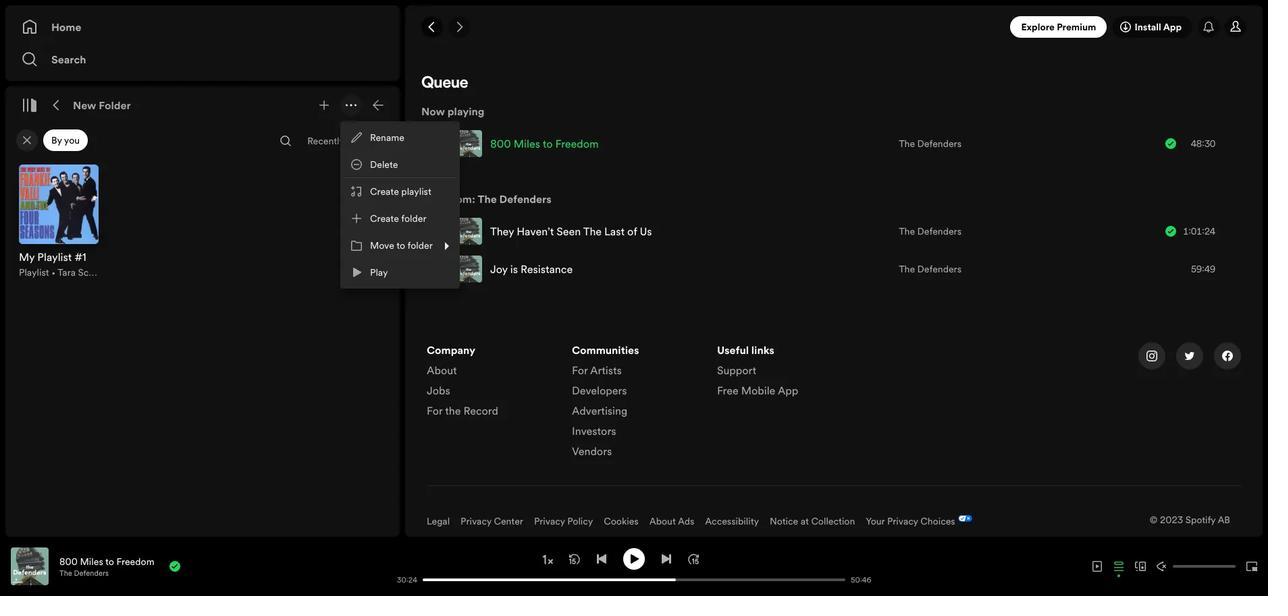 Task type: vqa. For each thing, say whether or not it's contained in the screenshot.
Accessibility Link
yes



Task type: describe. For each thing, give the bounding box(es) containing it.
1 vertical spatial about
[[649, 515, 676, 529]]

cookies
[[604, 515, 639, 529]]

company about jobs for the record
[[427, 343, 498, 419]]

useful
[[717, 343, 749, 358]]

now playing
[[421, 104, 484, 119]]

59:49
[[1191, 263, 1215, 276]]

48:30 cell
[[1165, 126, 1234, 162]]

they haven't seen the last of us cell
[[455, 213, 657, 250]]

at
[[801, 515, 809, 529]]

about ads link
[[649, 515, 694, 529]]

home
[[51, 20, 81, 34]]

about inside the company about jobs for the record
[[427, 363, 457, 378]]

notice at collection
[[770, 515, 855, 529]]

to for 800 miles to freedom
[[543, 136, 553, 151]]

50:46
[[851, 576, 871, 586]]

3 privacy from the left
[[887, 515, 918, 529]]

top bar and user menu element
[[405, 5, 1263, 49]]

list containing communities
[[572, 343, 701, 465]]

by
[[51, 134, 62, 147]]

freedom for 800 miles to freedom
[[555, 136, 599, 151]]

support
[[717, 363, 756, 378]]

move to folder button
[[343, 232, 457, 259]]

developers link
[[572, 384, 627, 404]]

from:
[[448, 192, 475, 207]]

move
[[370, 239, 394, 253]]

to inside dropdown button
[[396, 239, 405, 253]]

privacy policy
[[534, 515, 593, 529]]

by you
[[51, 134, 80, 147]]

search link
[[22, 46, 384, 73]]

useful links support free mobile app
[[717, 343, 798, 398]]

your privacy choices link
[[866, 515, 955, 529]]

accessibility
[[705, 515, 759, 529]]

they haven't seen the last of us
[[490, 224, 652, 239]]

jobs link
[[427, 384, 450, 404]]

change speed image
[[541, 554, 554, 567]]

the
[[445, 404, 461, 419]]

for the record link
[[427, 404, 498, 424]]

defenders inside 800 miles to freedom the defenders
[[74, 569, 109, 579]]

free
[[717, 384, 739, 398]]

list containing useful links
[[717, 343, 846, 404]]

of
[[627, 224, 637, 239]]

resistance
[[521, 262, 573, 277]]

2023
[[1160, 514, 1183, 527]]

free mobile app link
[[717, 384, 798, 404]]

joy is resistance cell
[[455, 251, 578, 288]]

install app link
[[1112, 16, 1192, 38]]

seen
[[557, 224, 581, 239]]

facebook image
[[1222, 351, 1233, 362]]

play button
[[343, 259, 457, 286]]

explore premium
[[1021, 20, 1096, 34]]

advertising
[[572, 404, 627, 419]]

folder
[[99, 98, 131, 113]]

search
[[51, 52, 86, 67]]

rename button
[[343, 124, 457, 151]]

play
[[370, 266, 388, 280]]

800 miles to freedom the defenders
[[59, 555, 154, 579]]

privacy policy link
[[534, 515, 593, 529]]

us
[[640, 224, 652, 239]]

home link
[[22, 14, 384, 41]]

new folder button
[[70, 95, 134, 116]]

your privacy choices
[[866, 515, 955, 529]]

jobs
[[427, 384, 450, 398]]

the defenders for they haven't seen the last of us
[[899, 225, 962, 238]]

clear filters image
[[22, 135, 32, 146]]

Recently Added, Grid view field
[[297, 130, 397, 152]]

folder inside "button"
[[401, 212, 426, 226]]

collection
[[811, 515, 855, 529]]

create folder
[[370, 212, 426, 226]]

•
[[51, 266, 56, 280]]

now playing: 800 miles to freedom by the defenders footer
[[11, 548, 383, 586]]

playlist •
[[19, 266, 58, 280]]

premium
[[1057, 20, 1096, 34]]

previous image
[[596, 554, 607, 565]]

800 miles to freedom cell
[[455, 126, 604, 162]]

1:01:24 cell
[[1165, 213, 1234, 250]]

create for create folder
[[370, 212, 399, 226]]

about link
[[427, 363, 457, 384]]

the inside 800 miles to freedom the defenders
[[59, 569, 72, 579]]

go forward image
[[454, 22, 465, 32]]

now playing view image
[[32, 554, 43, 565]]

joy is resistance
[[490, 262, 573, 277]]

create folder button
[[343, 205, 457, 232]]

california consumer privacy act (ccpa) opt-out icon image
[[955, 516, 972, 525]]

search in your library image
[[280, 136, 291, 147]]

mobile
[[741, 384, 775, 398]]

install app
[[1135, 20, 1182, 34]]

playlist
[[401, 185, 431, 199]]

800 miles to freedom
[[490, 136, 599, 151]]

go back image
[[427, 22, 438, 32]]

player controls element
[[253, 549, 878, 586]]

ab
[[1218, 514, 1230, 527]]

app inside useful links support free mobile app
[[778, 384, 798, 398]]

800 for 800 miles to freedom the defenders
[[59, 555, 78, 569]]

last
[[604, 224, 625, 239]]



Task type: locate. For each thing, give the bounding box(es) containing it.
2 cell from the top
[[434, 251, 444, 288]]

accessibility link
[[705, 515, 759, 529]]

miles inside 800 miles to freedom cell
[[514, 136, 540, 151]]

the defenders link
[[899, 137, 962, 151], [478, 192, 552, 207], [899, 225, 962, 238], [899, 263, 962, 276], [59, 569, 109, 579]]

privacy for privacy center
[[461, 515, 492, 529]]

30:24
[[397, 576, 417, 586]]

choices
[[921, 515, 955, 529]]

you
[[64, 134, 80, 147]]

about ads
[[649, 515, 694, 529]]

2 list from the left
[[572, 343, 701, 465]]

volume off image
[[1157, 562, 1167, 573]]

1 vertical spatial cell
[[434, 251, 444, 288]]

1 vertical spatial for
[[427, 404, 443, 419]]

1 privacy from the left
[[461, 515, 492, 529]]

the
[[899, 137, 915, 151], [478, 192, 497, 207], [583, 224, 602, 239], [899, 225, 915, 238], [899, 263, 915, 276], [59, 569, 72, 579]]

investors
[[572, 424, 616, 439]]

0 vertical spatial 800
[[490, 136, 511, 151]]

ads
[[678, 515, 694, 529]]

what's new image
[[1203, 22, 1214, 32]]

delete
[[370, 158, 398, 172]]

0 horizontal spatial about
[[427, 363, 457, 378]]

app inside top bar and user menu element
[[1163, 20, 1182, 34]]

1 horizontal spatial freedom
[[555, 136, 599, 151]]

800 miles to freedom link
[[59, 555, 154, 569]]

0 horizontal spatial list
[[427, 343, 556, 424]]

3 list from the left
[[717, 343, 846, 404]]

miles
[[514, 136, 540, 151], [80, 555, 103, 569]]

1 create from the top
[[370, 185, 399, 199]]

cell right move to folder
[[434, 251, 444, 288]]

1 list from the left
[[427, 343, 556, 424]]

800 right now playing view image
[[59, 555, 78, 569]]

the defenders for joy is resistance
[[899, 263, 962, 276]]

1 vertical spatial the defenders
[[899, 225, 962, 238]]

0 vertical spatial to
[[543, 136, 553, 151]]

1 horizontal spatial 800
[[490, 136, 511, 151]]

©
[[1150, 514, 1158, 527]]

800 up the 'next from: the defenders'
[[490, 136, 511, 151]]

0 vertical spatial the defenders
[[899, 137, 962, 151]]

cell for they haven't seen the last of us
[[434, 213, 444, 250]]

for left the artists
[[572, 363, 588, 378]]

0 vertical spatial freedom
[[555, 136, 599, 151]]

0 horizontal spatial for
[[427, 404, 443, 419]]

freedom for 800 miles to freedom the defenders
[[116, 555, 154, 569]]

spotify – play queue element
[[405, 76, 1263, 561]]

create for create playlist
[[370, 185, 399, 199]]

By you checkbox
[[43, 130, 88, 151]]

1 horizontal spatial to
[[396, 239, 405, 253]]

twitter image
[[1184, 351, 1195, 362]]

0 vertical spatial app
[[1163, 20, 1182, 34]]

next
[[421, 192, 445, 207]]

1 the defenders from the top
[[899, 137, 962, 151]]

privacy left 'policy'
[[534, 515, 565, 529]]

1 vertical spatial miles
[[80, 555, 103, 569]]

your
[[866, 515, 885, 529]]

rename
[[370, 131, 404, 145]]

privacy left center
[[461, 515, 492, 529]]

create playlist button
[[343, 178, 457, 205]]

joy
[[490, 262, 508, 277]]

recently added
[[307, 134, 375, 148]]

0 vertical spatial miles
[[514, 136, 540, 151]]

policy
[[567, 515, 593, 529]]

about left ads
[[649, 515, 676, 529]]

the defenders link inside now playing: 800 miles to freedom by the defenders footer
[[59, 569, 109, 579]]

create up 'move'
[[370, 212, 399, 226]]

about up jobs
[[427, 363, 457, 378]]

create playlist
[[370, 185, 431, 199]]

record
[[464, 404, 498, 419]]

1:01:24
[[1183, 225, 1215, 238]]

now
[[421, 104, 445, 119]]

800 inside 800 miles to freedom the defenders
[[59, 555, 78, 569]]

1 horizontal spatial about
[[649, 515, 676, 529]]

privacy center
[[461, 515, 523, 529]]

about
[[427, 363, 457, 378], [649, 515, 676, 529]]

0 horizontal spatial 800
[[59, 555, 78, 569]]

group
[[11, 157, 107, 288]]

app right mobile on the bottom
[[778, 384, 798, 398]]

instagram image
[[1147, 351, 1157, 362]]

vendors link
[[572, 444, 612, 465]]

2 horizontal spatial list
[[717, 343, 846, 404]]

2 horizontal spatial privacy
[[887, 515, 918, 529]]

800
[[490, 136, 511, 151], [59, 555, 78, 569]]

folder inside dropdown button
[[407, 239, 433, 253]]

1 vertical spatial 800
[[59, 555, 78, 569]]

they
[[490, 224, 514, 239]]

next image
[[661, 554, 672, 565]]

notice at collection link
[[770, 515, 855, 529]]

for artists link
[[572, 363, 622, 384]]

48:30
[[1191, 137, 1215, 151]]

1 horizontal spatial miles
[[514, 136, 540, 151]]

800 inside cell
[[490, 136, 511, 151]]

communities for artists developers advertising investors vendors
[[572, 343, 639, 459]]

list
[[427, 343, 556, 424], [572, 343, 701, 465], [717, 343, 846, 404]]

freedom inside cell
[[555, 136, 599, 151]]

1 horizontal spatial for
[[572, 363, 588, 378]]

0 vertical spatial for
[[572, 363, 588, 378]]

added
[[346, 134, 375, 148]]

2 vertical spatial the defenders
[[899, 263, 962, 276]]

developers
[[572, 384, 627, 398]]

folder down playlist
[[401, 212, 426, 226]]

the inside "cell"
[[583, 224, 602, 239]]

none search field inside main element
[[275, 130, 297, 152]]

freedom inside 800 miles to freedom the defenders
[[116, 555, 154, 569]]

3 the defenders from the top
[[899, 263, 962, 276]]

group inside main element
[[11, 157, 107, 288]]

for inside the communities for artists developers advertising investors vendors
[[572, 363, 588, 378]]

delete button
[[343, 151, 457, 178]]

cell down next
[[434, 213, 444, 250]]

1 horizontal spatial list
[[572, 343, 701, 465]]

center
[[494, 515, 523, 529]]

None search field
[[275, 130, 297, 152]]

0 vertical spatial about
[[427, 363, 457, 378]]

freedom
[[555, 136, 599, 151], [116, 555, 154, 569]]

1 cell from the top
[[434, 213, 444, 250]]

app right install
[[1163, 20, 1182, 34]]

defenders
[[917, 137, 962, 151], [499, 192, 552, 207], [917, 225, 962, 238], [917, 263, 962, 276], [74, 569, 109, 579]]

skip forward 15 seconds image
[[688, 554, 699, 565]]

miles inside 800 miles to freedom the defenders
[[80, 555, 103, 569]]

folder down create folder "button"
[[407, 239, 433, 253]]

0 horizontal spatial app
[[778, 384, 798, 398]]

to inside cell
[[543, 136, 553, 151]]

1 vertical spatial folder
[[407, 239, 433, 253]]

to inside 800 miles to freedom the defenders
[[105, 555, 114, 569]]

create down delete
[[370, 185, 399, 199]]

notice
[[770, 515, 798, 529]]

queue
[[421, 76, 468, 92]]

list containing company
[[427, 343, 556, 424]]

1 vertical spatial create
[[370, 212, 399, 226]]

vendors
[[572, 444, 612, 459]]

new folder
[[73, 98, 131, 113]]

group containing playlist
[[11, 157, 107, 288]]

legal link
[[427, 515, 450, 529]]

create inside create folder "button"
[[370, 212, 399, 226]]

advertising link
[[572, 404, 627, 424]]

skip back 15 seconds image
[[569, 554, 580, 565]]

haven't
[[517, 224, 554, 239]]

0 vertical spatial folder
[[401, 212, 426, 226]]

main element
[[5, 5, 400, 537]]

privacy for privacy policy
[[534, 515, 565, 529]]

miles for 800 miles to freedom
[[514, 136, 540, 151]]

for
[[572, 363, 588, 378], [427, 404, 443, 419]]

2 horizontal spatial to
[[543, 136, 553, 151]]

menu
[[340, 122, 460, 289]]

cell for joy is resistance
[[434, 251, 444, 288]]

1 vertical spatial app
[[778, 384, 798, 398]]

for inside the company about jobs for the record
[[427, 404, 443, 419]]

0 vertical spatial cell
[[434, 213, 444, 250]]

install
[[1135, 20, 1161, 34]]

1 vertical spatial to
[[396, 239, 405, 253]]

0 vertical spatial create
[[370, 185, 399, 199]]

2 the defenders from the top
[[899, 225, 962, 238]]

connect to a device image
[[1135, 562, 1146, 573]]

2 vertical spatial to
[[105, 555, 114, 569]]

800 for 800 miles to freedom
[[490, 136, 511, 151]]

1 vertical spatial freedom
[[116, 555, 154, 569]]

explore premium button
[[1010, 16, 1107, 38]]

for left the at the left of page
[[427, 404, 443, 419]]

2 privacy from the left
[[534, 515, 565, 529]]

privacy
[[461, 515, 492, 529], [534, 515, 565, 529], [887, 515, 918, 529]]

© 2023 spotify ab
[[1150, 514, 1230, 527]]

miles for 800 miles to freedom the defenders
[[80, 555, 103, 569]]

play image
[[629, 554, 639, 565]]

1 horizontal spatial app
[[1163, 20, 1182, 34]]

1 horizontal spatial privacy
[[534, 515, 565, 529]]

to for 800 miles to freedom the defenders
[[105, 555, 114, 569]]

move to folder
[[370, 239, 433, 253]]

explore
[[1021, 20, 1055, 34]]

menu containing rename
[[340, 122, 460, 289]]

folder
[[401, 212, 426, 226], [407, 239, 433, 253]]

spotify
[[1186, 514, 1216, 527]]

2 create from the top
[[370, 212, 399, 226]]

app
[[1163, 20, 1182, 34], [778, 384, 798, 398]]

communities
[[572, 343, 639, 358]]

0 horizontal spatial privacy
[[461, 515, 492, 529]]

support link
[[717, 363, 756, 384]]

0 horizontal spatial to
[[105, 555, 114, 569]]

is
[[510, 262, 518, 277]]

cookies link
[[604, 515, 639, 529]]

privacy right your on the bottom
[[887, 515, 918, 529]]

recently
[[307, 134, 344, 148]]

artists
[[590, 363, 622, 378]]

0 horizontal spatial miles
[[80, 555, 103, 569]]

cell
[[434, 213, 444, 250], [434, 251, 444, 288]]

create inside create playlist button
[[370, 185, 399, 199]]

to
[[543, 136, 553, 151], [396, 239, 405, 253], [105, 555, 114, 569]]

0 horizontal spatial freedom
[[116, 555, 154, 569]]



